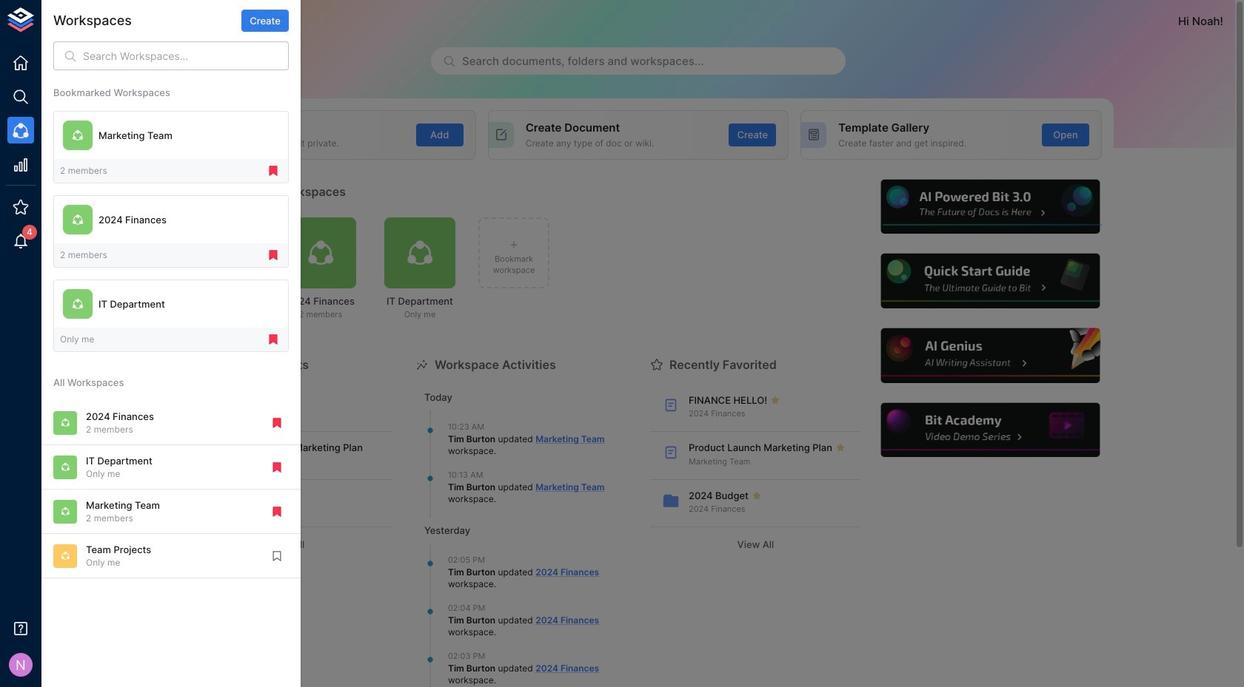 Task type: vqa. For each thing, say whether or not it's contained in the screenshot.
Launch
no



Task type: locate. For each thing, give the bounding box(es) containing it.
2 help image from the top
[[879, 252, 1102, 311]]

Search Workspaces... text field
[[83, 41, 289, 70]]

help image
[[879, 177, 1102, 236], [879, 252, 1102, 311], [879, 327, 1102, 385], [879, 401, 1102, 460]]

1 help image from the top
[[879, 177, 1102, 236]]

remove bookmark image
[[267, 165, 280, 178], [270, 506, 284, 519]]

remove bookmark image
[[267, 249, 280, 262], [267, 333, 280, 347], [270, 417, 284, 430], [270, 461, 284, 475]]

1 vertical spatial remove bookmark image
[[270, 506, 284, 519]]



Task type: describe. For each thing, give the bounding box(es) containing it.
0 vertical spatial remove bookmark image
[[267, 165, 280, 178]]

4 help image from the top
[[879, 401, 1102, 460]]

3 help image from the top
[[879, 327, 1102, 385]]

bookmark image
[[270, 550, 284, 563]]



